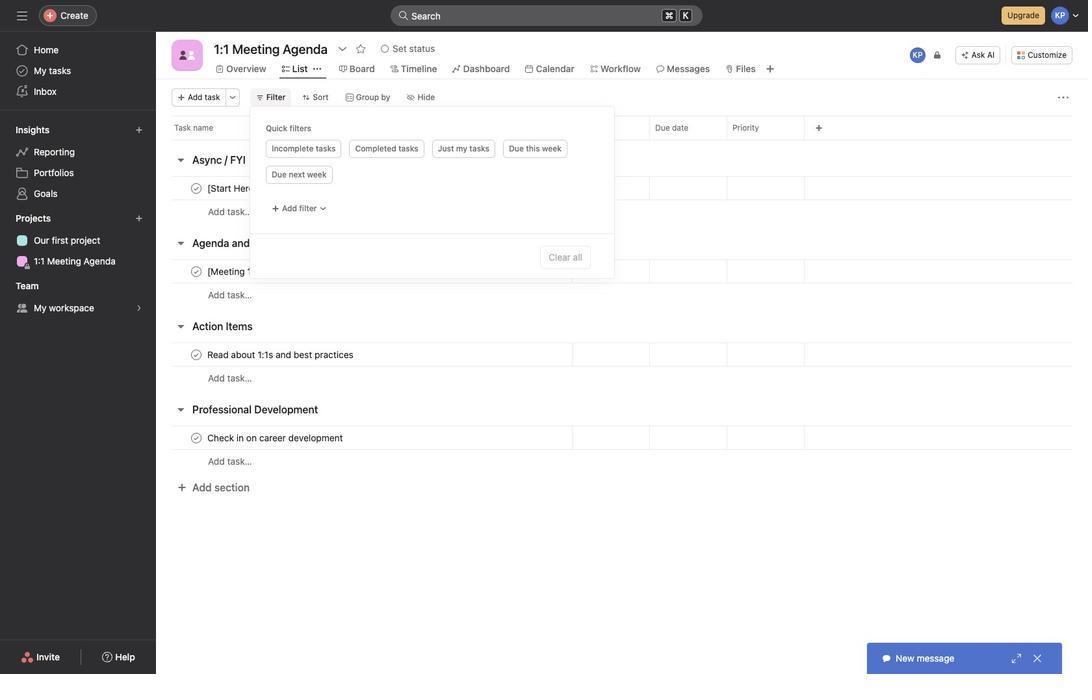 Task type: describe. For each thing, give the bounding box(es) containing it.
task name
[[174, 123, 213, 133]]

quick filters
[[266, 124, 311, 133]]

Task name text field
[[205, 348, 358, 361]]

workspace
[[49, 302, 94, 313]]

project
[[71, 235, 100, 246]]

just
[[438, 144, 454, 153]]

add task
[[188, 92, 220, 102]]

my for my tasks
[[34, 65, 47, 76]]

k
[[683, 10, 689, 21]]

clear
[[549, 252, 571, 263]]

list link
[[282, 62, 308, 76]]

inbox
[[34, 86, 57, 97]]

task… inside header professional development "tree grid"
[[227, 456, 252, 467]]

1 horizontal spatial more actions image
[[1059, 92, 1069, 103]]

set status
[[393, 43, 435, 54]]

see details, my workspace image
[[135, 304, 143, 312]]

section
[[214, 482, 250, 493]]

check in on career development cell
[[156, 426, 572, 450]]

just my tasks button
[[432, 140, 495, 158]]

kp
[[913, 50, 923, 60]]

async
[[192, 154, 222, 166]]

due this week button
[[503, 140, 568, 158]]

task… for items
[[227, 373, 252, 384]]

hide
[[418, 92, 435, 102]]

our first project link
[[8, 230, 148, 251]]

header action items tree grid
[[156, 343, 1088, 390]]

add tab image
[[765, 64, 775, 74]]

add task… inside header professional development "tree grid"
[[208, 456, 252, 467]]

1:1
[[34, 256, 45, 267]]

incomplete tasks button
[[266, 140, 342, 158]]

all
[[573, 252, 583, 263]]

reporting
[[34, 146, 75, 157]]

Task name text field
[[205, 182, 303, 195]]

due this week
[[509, 144, 562, 153]]

set status button
[[375, 40, 441, 58]]

workflow link
[[590, 62, 641, 76]]

new project or portfolio image
[[135, 215, 143, 222]]

team button
[[13, 277, 50, 295]]

task
[[205, 92, 220, 102]]

mark complete image for task name text box
[[189, 264, 204, 279]]

mark complete checkbox for read about 1:1s and best practices text field
[[189, 347, 204, 362]]

sort
[[313, 92, 329, 102]]

add task… row for agenda and notes
[[156, 283, 1088, 307]]

1:1 meeting agenda link
[[8, 251, 148, 272]]

hide button
[[401, 88, 441, 107]]

add filter button
[[266, 200, 333, 218]]

completed tasks button
[[349, 140, 424, 158]]

list
[[292, 63, 308, 74]]

⌘
[[665, 10, 674, 21]]

Task name text field
[[205, 431, 347, 444]]

workflow
[[601, 63, 641, 74]]

portfolios
[[34, 167, 74, 178]]

header agenda and notes tree grid
[[156, 259, 1088, 307]]

our
[[34, 235, 49, 246]]

add filter
[[282, 204, 317, 213]]

add to starred image
[[356, 44, 366, 54]]

agenda inside projects element
[[84, 256, 116, 267]]

kp button
[[909, 46, 927, 64]]

overview link
[[216, 62, 266, 76]]

Task name text field
[[205, 265, 307, 278]]

add inside header action items tree grid
[[208, 373, 225, 384]]

my for my workspace
[[34, 302, 47, 313]]

our first project
[[34, 235, 100, 246]]

next
[[289, 170, 305, 179]]

portfolios link
[[8, 163, 148, 183]]

tasks for incomplete tasks
[[316, 144, 336, 153]]

3 collapse task list for this group image from the top
[[176, 404, 186, 415]]

files link
[[726, 62, 756, 76]]

first
[[52, 235, 68, 246]]

week for due this week
[[542, 144, 562, 153]]

1:1 meeting agenda
[[34, 256, 116, 267]]

create button
[[39, 5, 97, 26]]

incomplete
[[272, 144, 314, 153]]

completed tasks
[[355, 144, 419, 153]]

hide sidebar image
[[17, 10, 27, 21]]

projects element
[[0, 207, 156, 274]]

professional development button
[[192, 398, 318, 421]]

customize button
[[1012, 46, 1073, 64]]

group by
[[356, 92, 390, 102]]

agenda inside button
[[192, 237, 229, 249]]

row for add task… button within the header async / fyi tree grid
[[156, 176, 1088, 200]]

clear all button
[[540, 246, 591, 269]]

my tasks
[[34, 65, 71, 76]]

tasks inside 'button'
[[470, 144, 490, 153]]

mark complete checkbox for agenda and notes
[[189, 264, 204, 279]]

show options image
[[338, 44, 348, 54]]

ai
[[988, 50, 995, 60]]

upgrade button
[[1002, 7, 1045, 25]]

add section
[[192, 482, 250, 493]]

agenda and notes
[[192, 237, 281, 249]]

people image
[[179, 47, 195, 63]]

due date
[[655, 123, 689, 133]]

collapse task list for this group image for agenda and notes
[[176, 238, 186, 248]]

Search tasks, projects, and more text field
[[391, 5, 703, 26]]

add task… row for async / fyi
[[156, 200, 1088, 224]]

header async / fyi tree grid
[[156, 176, 1088, 224]]

add task… button for /
[[208, 205, 252, 219]]

meeting
[[47, 256, 81, 267]]

messages
[[667, 63, 710, 74]]

add task… for and
[[208, 289, 252, 300]]

reporting link
[[8, 142, 148, 163]]

action items button
[[192, 315, 253, 338]]

and
[[232, 237, 250, 249]]

inbox link
[[8, 81, 148, 102]]

by
[[381, 92, 390, 102]]

board
[[350, 63, 375, 74]]

collapse task list for this group image
[[176, 321, 186, 332]]

async / fyi button
[[192, 148, 246, 172]]



Task type: locate. For each thing, give the bounding box(es) containing it.
tasks right completed
[[399, 144, 419, 153]]

2 task… from the top
[[227, 289, 252, 300]]

customize
[[1028, 50, 1067, 60]]

add up "add section" button
[[208, 456, 225, 467]]

add task… button up agenda and notes button
[[208, 205, 252, 219]]

mark complete checkbox inside [start here] 1:1 set up cell
[[189, 180, 204, 196]]

read about 1:1s and best practices cell
[[156, 343, 572, 367]]

row for add task… button within header agenda and notes tree grid
[[156, 259, 1088, 283]]

[meeting 1] mm/dd/yy cell
[[156, 259, 572, 283]]

tasks for completed tasks
[[399, 144, 419, 153]]

professional development
[[192, 404, 318, 415]]

week for due next week
[[307, 170, 327, 179]]

add task… button up "professional"
[[208, 371, 252, 386]]

action items
[[192, 321, 253, 332]]

/
[[225, 154, 228, 166]]

mark complete checkbox down agenda and notes button
[[189, 264, 204, 279]]

my down team popup button
[[34, 302, 47, 313]]

mark complete checkbox for task name text field
[[189, 430, 204, 446]]

action
[[192, 321, 223, 332]]

help
[[115, 651, 135, 663]]

1 mark complete image from the top
[[189, 264, 204, 279]]

calendar link
[[526, 62, 575, 76]]

3 add task… row from the top
[[156, 366, 1088, 390]]

0 vertical spatial mark complete image
[[189, 264, 204, 279]]

filter
[[266, 92, 286, 102]]

1 vertical spatial week
[[307, 170, 327, 179]]

row containing task name
[[156, 116, 1088, 140]]

collapse task list for this group image for async / fyi
[[176, 155, 186, 165]]

1 add task… button from the top
[[208, 205, 252, 219]]

my
[[456, 144, 468, 153]]

projects button
[[13, 209, 63, 228]]

teams element
[[0, 274, 156, 321]]

mark complete checkbox inside [meeting 1] mm/dd/yy cell
[[189, 264, 204, 279]]

task… up 'professional development'
[[227, 373, 252, 384]]

2 mark complete image from the top
[[189, 430, 204, 446]]

4 add task… from the top
[[208, 456, 252, 467]]

1 add task… row from the top
[[156, 200, 1088, 224]]

filter button
[[250, 88, 291, 107]]

header professional development tree grid
[[156, 426, 1088, 473]]

mark complete image for async / fyi
[[189, 180, 204, 196]]

1 vertical spatial mark complete checkbox
[[189, 430, 204, 446]]

2 vertical spatial due
[[272, 170, 287, 179]]

mark complete image
[[189, 264, 204, 279], [189, 430, 204, 446]]

0 vertical spatial agenda
[[192, 237, 229, 249]]

add left task
[[188, 92, 203, 102]]

add task… up "professional"
[[208, 373, 252, 384]]

add task… button inside header agenda and notes tree grid
[[208, 288, 252, 302]]

expand new message image
[[1012, 653, 1022, 664]]

add left filter
[[282, 204, 297, 213]]

0 vertical spatial collapse task list for this group image
[[176, 155, 186, 165]]

more actions image right task
[[229, 94, 236, 101]]

task… inside header action items tree grid
[[227, 373, 252, 384]]

1 vertical spatial due
[[509, 144, 524, 153]]

add task… up section
[[208, 456, 252, 467]]

team
[[16, 280, 39, 291]]

dashboard
[[463, 63, 510, 74]]

mark complete image for action items
[[189, 347, 204, 362]]

items
[[226, 321, 253, 332]]

my inside teams element
[[34, 302, 47, 313]]

2 horizontal spatial due
[[655, 123, 670, 133]]

task… up section
[[227, 456, 252, 467]]

my tasks link
[[8, 60, 148, 81]]

0 vertical spatial mark complete image
[[189, 180, 204, 196]]

tasks for my tasks
[[49, 65, 71, 76]]

agenda down project
[[84, 256, 116, 267]]

Mark complete checkbox
[[189, 347, 204, 362], [189, 430, 204, 446]]

priority
[[733, 123, 759, 133]]

due
[[655, 123, 670, 133], [509, 144, 524, 153], [272, 170, 287, 179]]

mark complete checkbox down the action
[[189, 347, 204, 362]]

professional
[[192, 404, 252, 415]]

development
[[254, 404, 318, 415]]

goals
[[34, 188, 58, 199]]

0 vertical spatial mark complete checkbox
[[189, 180, 204, 196]]

insights
[[16, 124, 50, 135]]

due for due this week
[[509, 144, 524, 153]]

add inside dropdown button
[[282, 204, 297, 213]]

agenda left the and
[[192, 237, 229, 249]]

tasks inside the global element
[[49, 65, 71, 76]]

invite
[[36, 651, 60, 663]]

tasks
[[49, 65, 71, 76], [316, 144, 336, 153], [399, 144, 419, 153], [470, 144, 490, 153]]

add up action items button
[[208, 289, 225, 300]]

add task… row
[[156, 200, 1088, 224], [156, 283, 1088, 307], [156, 366, 1088, 390], [156, 449, 1088, 473]]

my
[[34, 65, 47, 76], [34, 302, 47, 313]]

due next week button
[[266, 166, 333, 184]]

2 add task… button from the top
[[208, 288, 252, 302]]

1 vertical spatial mark complete checkbox
[[189, 264, 204, 279]]

collapse task list for this group image left async at the left top
[[176, 155, 186, 165]]

2 my from the top
[[34, 302, 47, 313]]

1 my from the top
[[34, 65, 47, 76]]

board link
[[339, 62, 375, 76]]

0 horizontal spatial more actions image
[[229, 94, 236, 101]]

sort button
[[297, 88, 335, 107]]

add up agenda and notes button
[[208, 206, 225, 217]]

mark complete image inside read about 1:1s and best practices cell
[[189, 347, 204, 362]]

timeline
[[401, 63, 437, 74]]

mark complete image
[[189, 180, 204, 196], [189, 347, 204, 362]]

add task button
[[172, 88, 226, 107]]

task
[[174, 123, 191, 133]]

status
[[409, 43, 435, 54]]

1 mark complete checkbox from the top
[[189, 180, 204, 196]]

mark complete image down "professional"
[[189, 430, 204, 446]]

1 horizontal spatial due
[[509, 144, 524, 153]]

row for add task… button in header professional development "tree grid"
[[156, 426, 1088, 450]]

1 mark complete image from the top
[[189, 180, 204, 196]]

add task… inside header async / fyi tree grid
[[208, 206, 252, 217]]

prominent image
[[399, 10, 409, 21]]

mark complete checkbox down "professional"
[[189, 430, 204, 446]]

add inside header professional development "tree grid"
[[208, 456, 225, 467]]

row for add task… button within the header action items tree grid
[[156, 343, 1088, 367]]

1 vertical spatial agenda
[[84, 256, 116, 267]]

2 vertical spatial collapse task list for this group image
[[176, 404, 186, 415]]

add task… for /
[[208, 206, 252, 217]]

close image
[[1032, 653, 1043, 664]]

row
[[156, 116, 1088, 140], [172, 139, 1073, 140], [156, 176, 1088, 200], [156, 259, 1088, 283], [156, 343, 1088, 367], [156, 426, 1088, 450]]

1 horizontal spatial agenda
[[192, 237, 229, 249]]

week right this
[[542, 144, 562, 153]]

set
[[393, 43, 407, 54]]

more actions image down 'customize'
[[1059, 92, 1069, 103]]

1 horizontal spatial week
[[542, 144, 562, 153]]

add left section
[[192, 482, 212, 493]]

mark complete checkbox down async at the left top
[[189, 180, 204, 196]]

clear all
[[549, 252, 583, 263]]

add task… inside header action items tree grid
[[208, 373, 252, 384]]

task… inside header async / fyi tree grid
[[227, 206, 252, 217]]

my workspace link
[[8, 298, 148, 319]]

1 collapse task list for this group image from the top
[[176, 155, 186, 165]]

add task… button up action items
[[208, 288, 252, 302]]

2 mark complete image from the top
[[189, 347, 204, 362]]

add section button
[[172, 476, 255, 499]]

0 horizontal spatial agenda
[[84, 256, 116, 267]]

mark complete image down agenda and notes button
[[189, 264, 204, 279]]

mark complete image down async at the left top
[[189, 180, 204, 196]]

dashboard link
[[453, 62, 510, 76]]

2 mark complete checkbox from the top
[[189, 264, 204, 279]]

0 vertical spatial mark complete checkbox
[[189, 347, 204, 362]]

add task… button inside header action items tree grid
[[208, 371, 252, 386]]

3 task… from the top
[[227, 373, 252, 384]]

files
[[736, 63, 756, 74]]

more actions image
[[1059, 92, 1069, 103], [229, 94, 236, 101]]

mark complete checkbox inside read about 1:1s and best practices cell
[[189, 347, 204, 362]]

0 horizontal spatial due
[[272, 170, 287, 179]]

1 vertical spatial mark complete image
[[189, 347, 204, 362]]

mark complete image down the action
[[189, 347, 204, 362]]

1 add task… from the top
[[208, 206, 252, 217]]

0 vertical spatial week
[[542, 144, 562, 153]]

add inside header agenda and notes tree grid
[[208, 289, 225, 300]]

task… down [start here] 1:1 set up text field
[[227, 206, 252, 217]]

0 vertical spatial my
[[34, 65, 47, 76]]

new insights image
[[135, 126, 143, 134]]

4 add task… button from the top
[[208, 454, 252, 469]]

tasks right my
[[470, 144, 490, 153]]

filter
[[299, 204, 317, 213]]

my inside the global element
[[34, 65, 47, 76]]

filters
[[290, 124, 311, 133]]

help button
[[94, 646, 144, 669]]

Mark complete checkbox
[[189, 180, 204, 196], [189, 264, 204, 279]]

task… down task name text box
[[227, 289, 252, 300]]

my workspace
[[34, 302, 94, 313]]

mark complete image inside [start here] 1:1 set up cell
[[189, 180, 204, 196]]

insights element
[[0, 118, 156, 207]]

4 task… from the top
[[227, 456, 252, 467]]

ask
[[972, 50, 985, 60]]

collapse task list for this group image left "professional"
[[176, 404, 186, 415]]

home link
[[8, 40, 148, 60]]

tab actions image
[[313, 65, 321, 73]]

add task… button inside header professional development "tree grid"
[[208, 454, 252, 469]]

due next week
[[272, 170, 327, 179]]

this
[[526, 144, 540, 153]]

add task… up action items
[[208, 289, 252, 300]]

add task… button for items
[[208, 371, 252, 386]]

None text field
[[211, 37, 331, 60]]

mark complete image inside check in on career development "cell"
[[189, 430, 204, 446]]

tasks down the home
[[49, 65, 71, 76]]

task… for /
[[227, 206, 252, 217]]

collapse task list for this group image left agenda and notes button
[[176, 238, 186, 248]]

task… for and
[[227, 289, 252, 300]]

new message
[[896, 653, 955, 664]]

add field image
[[815, 124, 823, 132]]

add task…
[[208, 206, 252, 217], [208, 289, 252, 300], [208, 373, 252, 384], [208, 456, 252, 467]]

2 collapse task list for this group image from the top
[[176, 238, 186, 248]]

3 add task… from the top
[[208, 373, 252, 384]]

due left next
[[272, 170, 287, 179]]

add task… row for action items
[[156, 366, 1088, 390]]

add up "professional"
[[208, 373, 225, 384]]

[start here] 1:1 set up cell
[[156, 176, 572, 200]]

completed
[[355, 144, 396, 153]]

home
[[34, 44, 59, 55]]

async / fyi
[[192, 154, 246, 166]]

due left date at top
[[655, 123, 670, 133]]

add task… up agenda and notes button
[[208, 206, 252, 217]]

2 add task… row from the top
[[156, 283, 1088, 307]]

add task… button for and
[[208, 288, 252, 302]]

add task… button
[[208, 205, 252, 219], [208, 288, 252, 302], [208, 371, 252, 386], [208, 454, 252, 469]]

mark complete image for task name text field
[[189, 430, 204, 446]]

1 vertical spatial my
[[34, 302, 47, 313]]

goals link
[[8, 183, 148, 204]]

fyi
[[230, 154, 246, 166]]

0 vertical spatial due
[[655, 123, 670, 133]]

0 horizontal spatial week
[[307, 170, 327, 179]]

just my tasks
[[438, 144, 490, 153]]

my up inbox
[[34, 65, 47, 76]]

1 mark complete checkbox from the top
[[189, 347, 204, 362]]

add task… inside header agenda and notes tree grid
[[208, 289, 252, 300]]

global element
[[0, 32, 156, 110]]

1 vertical spatial mark complete image
[[189, 430, 204, 446]]

collapse task list for this group image
[[176, 155, 186, 165], [176, 238, 186, 248], [176, 404, 186, 415]]

due for due next week
[[272, 170, 287, 179]]

add inside header async / fyi tree grid
[[208, 206, 225, 217]]

2 mark complete checkbox from the top
[[189, 430, 204, 446]]

upgrade
[[1008, 10, 1040, 20]]

3 add task… button from the top
[[208, 371, 252, 386]]

1 task… from the top
[[227, 206, 252, 217]]

mark complete image inside [meeting 1] mm/dd/yy cell
[[189, 264, 204, 279]]

due left this
[[509, 144, 524, 153]]

group
[[356, 92, 379, 102]]

mark complete checkbox for async / fyi
[[189, 180, 204, 196]]

overview
[[226, 63, 266, 74]]

2 add task… from the top
[[208, 289, 252, 300]]

mark complete checkbox inside check in on career development "cell"
[[189, 430, 204, 446]]

add task… for items
[[208, 373, 252, 384]]

add task… button up section
[[208, 454, 252, 469]]

1 vertical spatial collapse task list for this group image
[[176, 238, 186, 248]]

tasks right incomplete at the top
[[316, 144, 336, 153]]

incomplete tasks
[[272, 144, 336, 153]]

4 add task… row from the top
[[156, 449, 1088, 473]]

task… inside header agenda and notes tree grid
[[227, 289, 252, 300]]

due for due date
[[655, 123, 670, 133]]

task…
[[227, 206, 252, 217], [227, 289, 252, 300], [227, 373, 252, 384], [227, 456, 252, 467]]

add task… button inside header async / fyi tree grid
[[208, 205, 252, 219]]

name
[[193, 123, 213, 133]]

week right next
[[307, 170, 327, 179]]

None field
[[391, 5, 703, 26]]

notes
[[253, 237, 281, 249]]



Task type: vqa. For each thing, say whether or not it's contained in the screenshot.
DUE related to Due next week
yes



